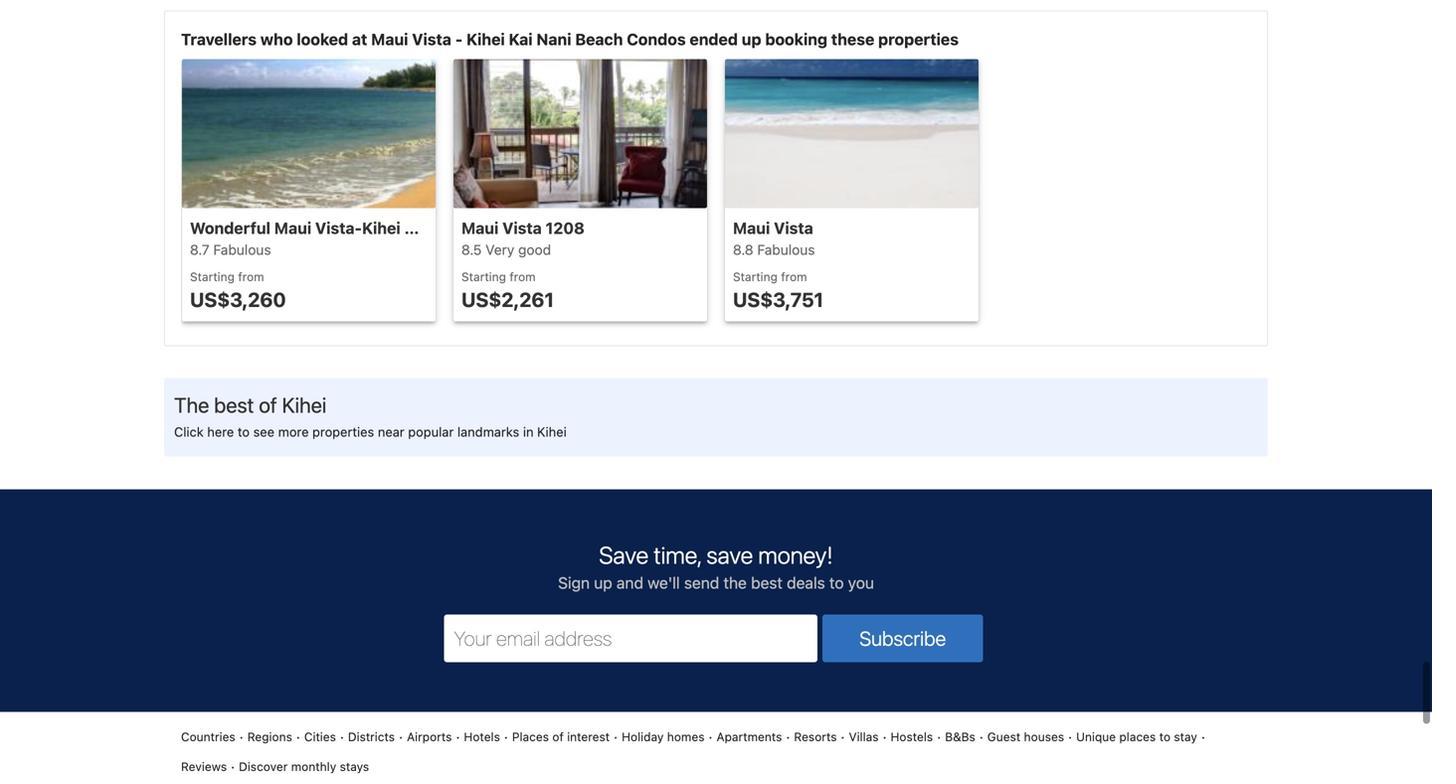 Task type: locate. For each thing, give the bounding box(es) containing it.
best right the
[[751, 574, 783, 593]]

1 horizontal spatial starting
[[462, 270, 506, 284]]

from up the us$2,261
[[510, 270, 536, 284]]

unique places to stay
[[1076, 731, 1197, 744]]

starting
[[190, 270, 235, 284], [462, 270, 506, 284], [733, 270, 778, 284]]

kihei
[[466, 30, 505, 49], [362, 219, 401, 238], [282, 393, 327, 418], [537, 425, 567, 440]]

vista
[[412, 30, 452, 49], [502, 219, 542, 238], [774, 219, 813, 238]]

nani inside wonderful maui vista-kihei kai nani beach condos 8.7 fabulous
[[432, 219, 467, 238]]

of right places
[[552, 731, 564, 744]]

discover
[[239, 760, 288, 774]]

us$2,261
[[462, 288, 554, 311]]

condos
[[627, 30, 686, 49], [522, 219, 581, 238]]

1 horizontal spatial condos
[[627, 30, 686, 49]]

best inside the best of kihei click here to see more properties near popular landmarks in kihei
[[214, 393, 254, 418]]

nani
[[537, 30, 571, 49], [432, 219, 467, 238]]

kai right vista-
[[404, 219, 428, 238]]

starting inside starting from us$3,260
[[190, 270, 235, 284]]

reviews
[[181, 760, 227, 774]]

0 vertical spatial of
[[259, 393, 277, 418]]

condos inside wonderful maui vista-kihei kai nani beach condos 8.7 fabulous
[[522, 219, 581, 238]]

regions link
[[247, 729, 292, 746]]

places of interest link
[[512, 729, 610, 746]]

the
[[174, 393, 209, 418]]

0 vertical spatial best
[[214, 393, 254, 418]]

2 starting from the left
[[462, 270, 506, 284]]

click
[[174, 425, 204, 440]]

1 from from the left
[[238, 270, 264, 284]]

0 horizontal spatial nani
[[432, 219, 467, 238]]

maui vista 8.8 fabulous
[[733, 219, 815, 258]]

1 horizontal spatial to
[[830, 574, 844, 593]]

guest houses
[[987, 731, 1064, 744]]

from up us$3,260
[[238, 270, 264, 284]]

1 vertical spatial properties
[[312, 425, 374, 440]]

2 vertical spatial to
[[1159, 731, 1171, 744]]

starting up 'us$3,751'
[[733, 270, 778, 284]]

0 horizontal spatial of
[[259, 393, 277, 418]]

save
[[599, 542, 649, 569]]

holiday
[[622, 731, 664, 744]]

districts
[[348, 731, 395, 744]]

3 from from the left
[[781, 270, 807, 284]]

2 horizontal spatial vista
[[774, 219, 813, 238]]

save time, save money! footer
[[0, 489, 1432, 775]]

1 vertical spatial of
[[552, 731, 564, 744]]

0 vertical spatial up
[[742, 30, 761, 49]]

0 vertical spatial nani
[[537, 30, 571, 49]]

starting inside starting from us$2,261
[[462, 270, 506, 284]]

8.5 very
[[462, 242, 515, 258]]

0 horizontal spatial beach
[[471, 219, 519, 238]]

1 vertical spatial nani
[[432, 219, 467, 238]]

condos left ended in the top of the page
[[627, 30, 686, 49]]

properties
[[878, 30, 959, 49], [312, 425, 374, 440]]

us$3,751
[[733, 288, 824, 311]]

0 horizontal spatial starting
[[190, 270, 235, 284]]

to inside unique places to stay link
[[1159, 731, 1171, 744]]

starting down 8.5 very
[[462, 270, 506, 284]]

2 horizontal spatial starting
[[733, 270, 778, 284]]

to
[[238, 425, 250, 440], [830, 574, 844, 593], [1159, 731, 1171, 744]]

1 horizontal spatial kai
[[509, 30, 533, 49]]

districts link
[[348, 729, 395, 746]]

2 horizontal spatial to
[[1159, 731, 1171, 744]]

0 vertical spatial to
[[238, 425, 250, 440]]

1 vertical spatial up
[[594, 574, 612, 593]]

8.7 fabulous
[[190, 242, 271, 258]]

up left "and"
[[594, 574, 612, 593]]

cities
[[304, 731, 336, 744]]

ended
[[690, 30, 738, 49]]

to left see
[[238, 425, 250, 440]]

nani up 8.5 very
[[432, 219, 467, 238]]

apartments link
[[717, 729, 782, 746]]

from inside starting from us$2,261
[[510, 270, 536, 284]]

starting down 8.7 fabulous in the left of the page
[[190, 270, 235, 284]]

1 horizontal spatial vista
[[502, 219, 542, 238]]

vista up "good"
[[502, 219, 542, 238]]

vista inside maui vista 1208 8.5 very good
[[502, 219, 542, 238]]

0 horizontal spatial properties
[[312, 425, 374, 440]]

starting from us$3,751
[[733, 270, 824, 311]]

discover monthly stays link
[[239, 758, 369, 775]]

0 vertical spatial kai
[[509, 30, 533, 49]]

popular
[[408, 425, 454, 440]]

1 horizontal spatial best
[[751, 574, 783, 593]]

money!
[[758, 542, 833, 569]]

unique places to stay link
[[1076, 729, 1197, 746]]

you
[[848, 574, 874, 593]]

up
[[742, 30, 761, 49], [594, 574, 612, 593]]

best
[[214, 393, 254, 418], [751, 574, 783, 593]]

best up here
[[214, 393, 254, 418]]

maui right at
[[371, 30, 408, 49]]

to inside save time, save money! sign up and we'll send the best deals to you
[[830, 574, 844, 593]]

maui up 8.8 fabulous
[[733, 219, 770, 238]]

starting inside starting from us$3,751
[[733, 270, 778, 284]]

places
[[512, 731, 549, 744]]

1 horizontal spatial properties
[[878, 30, 959, 49]]

best inside save time, save money! sign up and we'll send the best deals to you
[[751, 574, 783, 593]]

Your email address email field
[[444, 615, 818, 663]]

0 horizontal spatial condos
[[522, 219, 581, 238]]

airports link
[[407, 729, 452, 746]]

1 vertical spatial to
[[830, 574, 844, 593]]

1 horizontal spatial beach
[[575, 30, 623, 49]]

homes
[[667, 731, 705, 744]]

beach inside wonderful maui vista-kihei kai nani beach condos 8.7 fabulous
[[471, 219, 519, 238]]

from up 'us$3,751'
[[781, 270, 807, 284]]

3 starting from the left
[[733, 270, 778, 284]]

save time, save money! sign up and we'll send the best deals to you
[[558, 542, 874, 593]]

from inside starting from us$3,751
[[781, 270, 807, 284]]

0 horizontal spatial to
[[238, 425, 250, 440]]

from inside starting from us$3,260
[[238, 270, 264, 284]]

kihei inside wonderful maui vista-kihei kai nani beach condos 8.7 fabulous
[[362, 219, 401, 238]]

maui inside maui vista 1208 8.5 very good
[[462, 219, 499, 238]]

beach
[[575, 30, 623, 49], [471, 219, 519, 238]]

0 horizontal spatial up
[[594, 574, 612, 593]]

kai
[[509, 30, 533, 49], [404, 219, 428, 238]]

1 vertical spatial condos
[[522, 219, 581, 238]]

b&bs link
[[945, 729, 976, 746]]

starting for us$3,751
[[733, 270, 778, 284]]

send
[[684, 574, 719, 593]]

0 horizontal spatial kai
[[404, 219, 428, 238]]

of up see
[[259, 393, 277, 418]]

maui up 8.5 very
[[462, 219, 499, 238]]

time,
[[654, 542, 701, 569]]

wonderful maui vista-kihei kai nani beach condos 8.7 fabulous
[[190, 219, 581, 258]]

the
[[724, 574, 747, 593]]

these
[[831, 30, 875, 49]]

1 starting from the left
[[190, 270, 235, 284]]

holiday homes link
[[622, 729, 705, 746]]

properties left near in the bottom of the page
[[312, 425, 374, 440]]

main content
[[164, 0, 1268, 10]]

vista for us$2,261
[[502, 219, 542, 238]]

1 vertical spatial beach
[[471, 219, 519, 238]]

condos up "good"
[[522, 219, 581, 238]]

nani right -
[[537, 30, 571, 49]]

from
[[238, 270, 264, 284], [510, 270, 536, 284], [781, 270, 807, 284]]

to left the "stay"
[[1159, 731, 1171, 744]]

starting from us$3,260
[[190, 270, 286, 311]]

to left the you
[[830, 574, 844, 593]]

2 from from the left
[[510, 270, 536, 284]]

of
[[259, 393, 277, 418], [552, 731, 564, 744]]

places of interest
[[512, 731, 610, 744]]

good
[[518, 242, 551, 258]]

1 vertical spatial best
[[751, 574, 783, 593]]

hotels link
[[464, 729, 500, 746]]

vista inside the maui vista 8.8 fabulous
[[774, 219, 813, 238]]

deals
[[787, 574, 825, 593]]

maui left vista-
[[274, 219, 311, 238]]

up right ended in the top of the page
[[742, 30, 761, 49]]

kai right -
[[509, 30, 533, 49]]

in
[[523, 425, 534, 440]]

1 vertical spatial kai
[[404, 219, 428, 238]]

properties right these
[[878, 30, 959, 49]]

vista up 8.8 fabulous
[[774, 219, 813, 238]]

kai inside wonderful maui vista-kihei kai nani beach condos 8.7 fabulous
[[404, 219, 428, 238]]

near
[[378, 425, 405, 440]]

subscribe button
[[823, 615, 983, 663]]

0 horizontal spatial from
[[238, 270, 264, 284]]

hotels
[[464, 731, 500, 744]]

2 horizontal spatial from
[[781, 270, 807, 284]]

0 horizontal spatial best
[[214, 393, 254, 418]]

vista left -
[[412, 30, 452, 49]]

1 horizontal spatial of
[[552, 731, 564, 744]]

maui
[[371, 30, 408, 49], [274, 219, 311, 238], [462, 219, 499, 238], [733, 219, 770, 238]]

1 horizontal spatial from
[[510, 270, 536, 284]]



Task type: vqa. For each thing, say whether or not it's contained in the screenshot.
Starting From Us$3,260
yes



Task type: describe. For each thing, give the bounding box(es) containing it.
monthly
[[291, 760, 336, 774]]

1 horizontal spatial up
[[742, 30, 761, 49]]

sign
[[558, 574, 590, 593]]

8.8 fabulous
[[733, 242, 815, 258]]

unique
[[1076, 731, 1116, 744]]

who
[[260, 30, 293, 49]]

resorts
[[794, 731, 837, 744]]

b&bs
[[945, 731, 976, 744]]

properties inside the best of kihei click here to see more properties near popular landmarks in kihei
[[312, 425, 374, 440]]

from for us$3,751
[[781, 270, 807, 284]]

0 vertical spatial condos
[[627, 30, 686, 49]]

holiday homes
[[622, 731, 705, 744]]

starting from us$2,261
[[462, 270, 554, 311]]

more
[[278, 425, 309, 440]]

maui inside the maui vista 8.8 fabulous
[[733, 219, 770, 238]]

villas
[[849, 731, 879, 744]]

here
[[207, 425, 234, 440]]

vista-
[[315, 219, 362, 238]]

regions
[[247, 731, 292, 744]]

of inside save time, save money! footer
[[552, 731, 564, 744]]

vista for us$3,751
[[774, 219, 813, 238]]

hostels
[[891, 731, 933, 744]]

the best of kihei click here to see more properties near popular landmarks in kihei
[[174, 393, 567, 440]]

apartments
[[717, 731, 782, 744]]

us$3,260
[[190, 288, 286, 311]]

-
[[455, 30, 463, 49]]

subscribe
[[860, 627, 946, 650]]

maui vista 1208 8.5 very good
[[462, 219, 585, 258]]

reviews link
[[181, 758, 227, 775]]

discover monthly stays
[[239, 760, 369, 774]]

cities link
[[304, 729, 336, 746]]

guest houses link
[[987, 729, 1064, 746]]

and
[[617, 574, 644, 593]]

landmarks
[[457, 425, 519, 440]]

guest
[[987, 731, 1021, 744]]

travellers
[[181, 30, 257, 49]]

0 vertical spatial beach
[[575, 30, 623, 49]]

of inside the best of kihei click here to see more properties near popular landmarks in kihei
[[259, 393, 277, 418]]

places
[[1119, 731, 1156, 744]]

to inside the best of kihei click here to see more properties near popular landmarks in kihei
[[238, 425, 250, 440]]

wonderful
[[190, 219, 271, 238]]

at
[[352, 30, 367, 49]]

hostels link
[[891, 729, 933, 746]]

up inside save time, save money! sign up and we'll send the best deals to you
[[594, 574, 612, 593]]

0 vertical spatial properties
[[878, 30, 959, 49]]

countries link
[[181, 729, 235, 746]]

0 horizontal spatial vista
[[412, 30, 452, 49]]

travellers who looked at maui vista - kihei kai nani beach condos ended up booking these properties
[[181, 30, 959, 49]]

villas link
[[849, 729, 879, 746]]

see
[[253, 425, 275, 440]]

from for us$2,261
[[510, 270, 536, 284]]

1 horizontal spatial nani
[[537, 30, 571, 49]]

interest
[[567, 731, 610, 744]]

maui inside wonderful maui vista-kihei kai nani beach condos 8.7 fabulous
[[274, 219, 311, 238]]

stays
[[340, 760, 369, 774]]

starting for us$2,261
[[462, 270, 506, 284]]

save
[[707, 542, 753, 569]]

1208
[[546, 219, 585, 238]]

booking
[[765, 30, 828, 49]]

countries
[[181, 731, 235, 744]]

houses
[[1024, 731, 1064, 744]]

airports
[[407, 731, 452, 744]]

from for us$3,260
[[238, 270, 264, 284]]

resorts link
[[794, 729, 837, 746]]

starting for us$3,260
[[190, 270, 235, 284]]

stay
[[1174, 731, 1197, 744]]

looked
[[297, 30, 348, 49]]

we'll
[[648, 574, 680, 593]]



